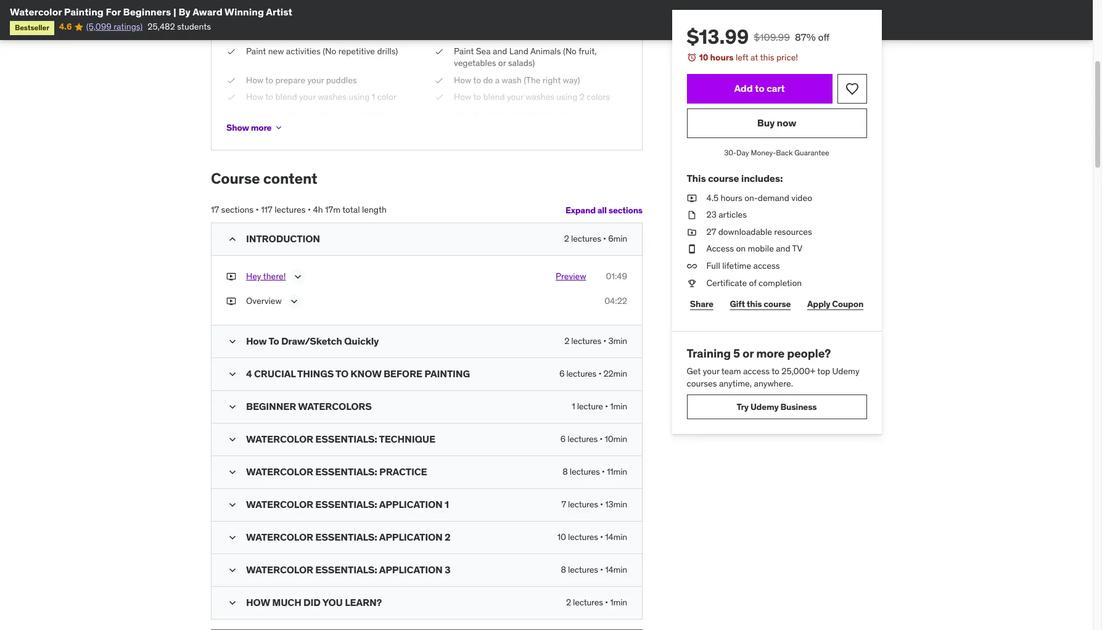 Task type: vqa. For each thing, say whether or not it's contained in the screenshot.


Task type: describe. For each thing, give the bounding box(es) containing it.
• left 4h 17m
[[308, 204, 311, 215]]

way)
[[563, 74, 580, 86]]

• for introduction
[[603, 233, 606, 244]]

lifetime
[[723, 260, 752, 271]]

23
[[707, 209, 717, 220]]

watercolor painting for beginners | by award winning artist
[[10, 6, 292, 18]]

0 vertical spatial 1
[[372, 91, 375, 103]]

gradual
[[332, 109, 361, 120]]

darker
[[287, 11, 312, 22]]

add to cart button
[[687, 74, 833, 103]]

course inside gift this course link
[[764, 298, 792, 310]]

1 vertical spatial 1
[[572, 401, 575, 412]]

expand all sections
[[566, 205, 643, 216]]

watercolor essentials: technique
[[246, 433, 436, 445]]

certificate of completion
[[707, 277, 803, 288]]

your for how to blend your washes using 2 colors
[[507, 91, 524, 103]]

0 horizontal spatial colors
[[351, 11, 375, 22]]

expand
[[566, 205, 596, 216]]

lectures right 117
[[275, 204, 306, 215]]

11min
[[607, 466, 627, 478]]

repetitive
[[339, 45, 375, 56]]

how for how to blend your washes using 2 colors
[[454, 91, 472, 103]]

application for 3
[[379, 564, 443, 576]]

xsmall image for certificate of completion
[[687, 277, 697, 289]]

2 lectures • 3min
[[565, 336, 627, 347]]

articles
[[719, 209, 748, 220]]

how to paint in details and features
[[454, 109, 590, 120]]

salads)
[[508, 57, 535, 69]]

to for how to blend your washes using 2 colors
[[473, 91, 481, 103]]

4 crucial things to know before painting
[[246, 368, 470, 380]]

4.5
[[707, 192, 719, 203]]

buy
[[758, 117, 775, 129]]

washes for 2
[[526, 91, 555, 103]]

how for how to blend your washes using 1 color
[[246, 91, 264, 103]]

how
[[246, 597, 270, 609]]

hours for 10
[[711, 52, 734, 63]]

1 horizontal spatial colors
[[587, 91, 610, 103]]

smooth,
[[299, 109, 330, 120]]

overview
[[246, 296, 282, 307]]

at
[[751, 52, 759, 63]]

to
[[269, 335, 279, 347]]

your for how to prepare your puddles
[[308, 74, 324, 86]]

a
[[495, 74, 500, 86]]

udemy inside the training 5 or more people? get your team access to 25,000+ top udemy courses anytime, anywhere.
[[833, 366, 860, 377]]

quickly
[[344, 335, 379, 347]]

land
[[509, 45, 529, 56]]

watercolor
[[10, 6, 62, 18]]

lectures for how much did you learn?
[[573, 597, 603, 608]]

how to go darker with your colors
[[246, 11, 375, 22]]

blends
[[363, 109, 389, 120]]

demand
[[758, 192, 790, 203]]

to for how to prepare your puddles
[[265, 74, 273, 86]]

0 vertical spatial this
[[761, 52, 775, 63]]

• for how to draw/sketch quickly
[[604, 336, 607, 347]]

• for watercolor essentials: application 1
[[600, 499, 603, 510]]

painting
[[425, 368, 470, 380]]

4
[[246, 368, 252, 380]]

how for how to do a wash (the right way)
[[454, 74, 472, 86]]

price!
[[777, 52, 799, 63]]

beginner watercolors
[[246, 400, 372, 413]]

lectures for 4 crucial things to know before painting
[[567, 368, 597, 379]]

to for how to make smooth, gradual blends
[[265, 109, 273, 120]]

add
[[735, 82, 753, 94]]

lectures for watercolor essentials: practice
[[570, 466, 600, 478]]

how for how to paint in details and features
[[454, 109, 472, 120]]

10 for 10 hours left at this price!
[[700, 52, 709, 63]]

3
[[445, 564, 451, 576]]

4h 17m
[[313, 204, 341, 215]]

22min
[[604, 368, 627, 379]]

10 for 10 lectures • 14min
[[558, 532, 566, 543]]

with
[[314, 11, 331, 22]]

2 up features
[[580, 91, 585, 103]]

2 lectures • 1min
[[566, 597, 627, 608]]

paint for paint new activities (no repetitive drills)
[[246, 45, 266, 56]]

1min for beginner watercolors
[[610, 401, 627, 412]]

drills)
[[377, 45, 398, 56]]

xsmall image for how to blend your washes using 1 color
[[226, 91, 236, 104]]

xsmall image for how to prepare your puddles
[[226, 74, 236, 87]]

go
[[275, 11, 285, 22]]

• for watercolor essentials:  application 2
[[600, 532, 603, 543]]

0 vertical spatial access
[[754, 260, 781, 271]]

draw/sketch
[[281, 335, 342, 347]]

lectures for watercolor essentials:  application 2
[[568, 532, 598, 543]]

(5,099
[[86, 21, 112, 32]]

full
[[707, 260, 721, 271]]

add to cart
[[735, 82, 785, 94]]

essentials: for 2
[[315, 531, 377, 544]]

or inside paint sea and land animals (no fruit, vegetables or salads)
[[498, 57, 506, 69]]

ratings)
[[114, 21, 143, 32]]

14min for watercolor essentials: application 3
[[605, 565, 627, 576]]

hey
[[246, 271, 261, 282]]

more inside the training 5 or more people? get your team access to 25,000+ top udemy courses anytime, anywhere.
[[757, 346, 785, 361]]

6 lectures • 22min
[[560, 368, 627, 379]]

1 lecture • 1min
[[572, 401, 627, 412]]

small image for watercolor essentials:  application 2
[[226, 532, 239, 544]]

2 lectures • 6min
[[564, 233, 627, 244]]

puddles
[[326, 74, 357, 86]]

xsmall image for how to do a wash (the right way)
[[434, 74, 444, 87]]

6 lectures • 10min
[[561, 434, 627, 445]]

how to draw/sketch quickly
[[246, 335, 379, 347]]

lectures for introduction
[[571, 233, 601, 244]]

show more
[[226, 122, 272, 133]]

access on mobile and tv
[[707, 243, 803, 254]]

show lecture description image for preview
[[292, 271, 304, 283]]

try udemy business
[[737, 401, 818, 413]]

lecture
[[577, 401, 603, 412]]

to for how to blend your washes using 1 color
[[265, 91, 273, 103]]

anywhere.
[[755, 378, 794, 389]]

small image for how much did you learn?
[[226, 597, 239, 610]]

10 lectures • 14min
[[558, 532, 627, 543]]

7
[[562, 499, 566, 510]]

small image for introduction
[[226, 233, 239, 246]]

watercolor essentials: practice
[[246, 466, 427, 478]]

to for add to cart
[[756, 82, 765, 94]]

mobile
[[748, 243, 775, 254]]

by
[[179, 6, 191, 18]]

• for beginner watercolors
[[605, 401, 608, 412]]

lectures for watercolor essentials: technique
[[568, 434, 598, 445]]

to for how to do a wash (the right way)
[[473, 74, 481, 86]]

winning
[[225, 6, 264, 18]]

content
[[263, 169, 317, 188]]

beginners
[[123, 6, 171, 18]]

to inside the training 5 or more people? get your team access to 25,000+ top udemy courses anytime, anywhere.
[[772, 366, 780, 377]]

hours for 4.5
[[721, 192, 743, 203]]

more inside show more button
[[251, 122, 272, 133]]

course
[[211, 169, 260, 188]]

share button
[[687, 292, 717, 317]]

14min for watercolor essentials:  application 2
[[605, 532, 627, 543]]

money-
[[752, 148, 777, 157]]

2 essentials: from the top
[[315, 466, 377, 478]]

small image for beginner watercolors
[[226, 401, 239, 413]]

alarm image
[[687, 52, 697, 62]]

students
[[177, 21, 211, 32]]

much
[[272, 597, 302, 609]]

beginner
[[246, 400, 296, 413]]

course content
[[211, 169, 317, 188]]

small image for watercolor essentials: technique
[[226, 434, 239, 446]]

hey there! button
[[246, 271, 286, 286]]

paint for paint sea and land animals (no fruit, vegetables or salads)
[[454, 45, 474, 56]]



Task type: locate. For each thing, give the bounding box(es) containing it.
• left 6min
[[603, 233, 606, 244]]

4 essentials: from the top
[[315, 531, 377, 544]]

practice
[[379, 466, 427, 478]]

essentials: down watercolor essentials: application 1
[[315, 531, 377, 544]]

bestseller
[[15, 23, 49, 32]]

1 horizontal spatial course
[[764, 298, 792, 310]]

10 right alarm image
[[700, 52, 709, 63]]

2 blend from the left
[[483, 91, 505, 103]]

and right sea in the left of the page
[[493, 45, 507, 56]]

features
[[558, 109, 590, 120]]

• left 117
[[256, 204, 259, 215]]

lectures left 10min
[[568, 434, 598, 445]]

colors
[[351, 11, 375, 22], [587, 91, 610, 103]]

lectures up 8 lectures • 14min
[[568, 532, 598, 543]]

how to blend your washes using 1 color
[[246, 91, 397, 103]]

lectures up "lecture"
[[567, 368, 597, 379]]

1min for how much did you learn?
[[610, 597, 627, 608]]

• left 10min
[[600, 434, 603, 445]]

1 small image from the top
[[226, 233, 239, 246]]

27
[[707, 226, 717, 237]]

using
[[349, 91, 370, 103], [557, 91, 578, 103]]

1 horizontal spatial sections
[[609, 205, 643, 216]]

0 horizontal spatial 10
[[558, 532, 566, 543]]

to for how to paint in details and features
[[473, 109, 481, 120]]

to left cart at the right of the page
[[756, 82, 765, 94]]

• down 8 lectures • 14min
[[605, 597, 608, 608]]

watercolor for watercolor essentials: practice
[[246, 466, 313, 478]]

2 application from the top
[[379, 531, 443, 544]]

xsmall image for 27 downloadable resources
[[687, 226, 697, 238]]

small image for watercolor essentials: application 3
[[226, 565, 239, 577]]

2 small image from the top
[[226, 368, 239, 381]]

watercolor for watercolor essentials: technique
[[246, 433, 313, 445]]

show lecture description image right there!
[[292, 271, 304, 283]]

downloadable
[[719, 226, 773, 237]]

1 horizontal spatial blend
[[483, 91, 505, 103]]

coupon
[[833, 298, 864, 310]]

day
[[737, 148, 750, 157]]

more right show
[[251, 122, 272, 133]]

washes down (the
[[526, 91, 555, 103]]

2 up 6 lectures • 22min
[[565, 336, 570, 347]]

6 for 4 crucial things to know before painting
[[560, 368, 565, 379]]

$13.99 $109.99 87% off
[[687, 24, 830, 49]]

to left make
[[265, 109, 273, 120]]

• up 2 lectures • 1min
[[600, 565, 603, 576]]

1 1min from the top
[[610, 401, 627, 412]]

resources
[[775, 226, 813, 237]]

• left the 3min
[[604, 336, 607, 347]]

how to prepare your puddles
[[246, 74, 357, 86]]

6 small image from the top
[[226, 597, 239, 610]]

0 horizontal spatial udemy
[[751, 401, 779, 413]]

25,482
[[148, 21, 175, 32]]

your up the courses
[[704, 366, 720, 377]]

lectures left 11min
[[570, 466, 600, 478]]

udemy right the try
[[751, 401, 779, 413]]

0 horizontal spatial using
[[349, 91, 370, 103]]

or up the a
[[498, 57, 506, 69]]

8 lectures • 14min
[[561, 565, 627, 576]]

paint inside paint sea and land animals (no fruit, vegetables or salads)
[[454, 45, 474, 56]]

buy now
[[758, 117, 797, 129]]

small image
[[226, 233, 239, 246], [226, 368, 239, 381], [226, 434, 239, 446], [226, 532, 239, 544]]

1 small image from the top
[[226, 336, 239, 348]]

essentials: up watercolor essentials:  application 2
[[315, 499, 377, 511]]

0 horizontal spatial washes
[[318, 91, 347, 103]]

artist
[[266, 6, 292, 18]]

10
[[700, 52, 709, 63], [558, 532, 566, 543]]

using for 2
[[557, 91, 578, 103]]

0 vertical spatial hours
[[711, 52, 734, 63]]

before
[[384, 368, 423, 380]]

this right at
[[761, 52, 775, 63]]

blend up paint
[[483, 91, 505, 103]]

4 small image from the top
[[226, 499, 239, 511]]

hours up articles
[[721, 192, 743, 203]]

8 down 10 lectures • 14min
[[561, 565, 566, 576]]

5 small image from the top
[[226, 565, 239, 577]]

2 down 8 lectures • 14min
[[566, 597, 571, 608]]

learn?
[[345, 597, 382, 609]]

back
[[777, 148, 793, 157]]

your up how to blend your washes using 1 color on the left
[[308, 74, 324, 86]]

87%
[[796, 31, 816, 43]]

0 horizontal spatial sections
[[221, 204, 254, 215]]

(no right activities
[[323, 45, 336, 56]]

1 vertical spatial this
[[747, 298, 763, 310]]

1 vertical spatial hours
[[721, 192, 743, 203]]

2 horizontal spatial 1
[[572, 401, 575, 412]]

1 vertical spatial 14min
[[605, 565, 627, 576]]

washes down puddles
[[318, 91, 347, 103]]

your inside the training 5 or more people? get your team access to 25,000+ top udemy courses anytime, anywhere.
[[704, 366, 720, 377]]

this
[[761, 52, 775, 63], [747, 298, 763, 310]]

watercolor for watercolor essentials: application 3
[[246, 564, 313, 576]]

sections
[[221, 204, 254, 215], [609, 205, 643, 216]]

access down mobile
[[754, 260, 781, 271]]

your down 'how to do a wash (the right way)'
[[507, 91, 524, 103]]

2 washes from the left
[[526, 91, 555, 103]]

to inside button
[[756, 82, 765, 94]]

14min up 2 lectures • 1min
[[605, 565, 627, 576]]

1min right "lecture"
[[610, 401, 627, 412]]

apply coupon
[[808, 298, 864, 310]]

udemy right 'top' in the right of the page
[[833, 366, 860, 377]]

and inside paint sea and land animals (no fruit, vegetables or salads)
[[493, 45, 507, 56]]

5 essentials: from the top
[[315, 564, 377, 576]]

1 horizontal spatial 1
[[445, 499, 449, 511]]

0 vertical spatial colors
[[351, 11, 375, 22]]

2 paint from the left
[[454, 45, 474, 56]]

show lecture description image
[[292, 271, 304, 283], [288, 296, 300, 308]]

small image for watercolor essentials: application 1
[[226, 499, 239, 511]]

right
[[543, 74, 561, 86]]

blend for how to blend your washes using 2 colors
[[483, 91, 505, 103]]

training
[[687, 346, 732, 361]]

1 vertical spatial application
[[379, 531, 443, 544]]

and left tv
[[777, 243, 791, 254]]

blend up make
[[275, 91, 297, 103]]

in
[[505, 109, 512, 120]]

0 vertical spatial or
[[498, 57, 506, 69]]

1 vertical spatial 6
[[561, 434, 566, 445]]

0 horizontal spatial paint
[[246, 45, 266, 56]]

expand all sections button
[[566, 198, 643, 223]]

2 horizontal spatial and
[[777, 243, 791, 254]]

3 small image from the top
[[226, 466, 239, 479]]

how to do a wash (the right way)
[[454, 74, 580, 86]]

watercolor essentials: application 3
[[246, 564, 451, 576]]

lectures for watercolor essentials: application 1
[[568, 499, 598, 510]]

8 for watercolor essentials: application 3
[[561, 565, 566, 576]]

10 down 7
[[558, 532, 566, 543]]

1 horizontal spatial washes
[[526, 91, 555, 103]]

small image
[[226, 336, 239, 348], [226, 401, 239, 413], [226, 466, 239, 479], [226, 499, 239, 511], [226, 565, 239, 577], [226, 597, 239, 610]]

now
[[777, 117, 797, 129]]

colors up features
[[587, 91, 610, 103]]

using down way)
[[557, 91, 578, 103]]

0 vertical spatial application
[[379, 499, 443, 511]]

lectures down 10 lectures • 14min
[[568, 565, 598, 576]]

sections inside 'expand all sections' 'dropdown button'
[[609, 205, 643, 216]]

courses
[[687, 378, 718, 389]]

lectures for how to draw/sketch quickly
[[572, 336, 602, 347]]

2 1min from the top
[[610, 597, 627, 608]]

hours left left
[[711, 52, 734, 63]]

xsmall image for how to blend your washes using 2 colors
[[434, 91, 444, 104]]

your right with
[[333, 11, 349, 22]]

2 vertical spatial application
[[379, 564, 443, 576]]

essentials: up watercolor essentials: practice
[[315, 433, 377, 445]]

1 vertical spatial or
[[743, 346, 754, 361]]

essentials: down watercolor essentials:  application 2
[[315, 564, 377, 576]]

6min
[[608, 233, 627, 244]]

• for 4 crucial things to know before painting
[[599, 368, 602, 379]]

1 horizontal spatial and
[[542, 109, 556, 120]]

lectures for watercolor essentials: application 3
[[568, 565, 598, 576]]

4 small image from the top
[[226, 532, 239, 544]]

0 vertical spatial course
[[709, 172, 740, 185]]

to left prepare
[[265, 74, 273, 86]]

(no left fruit,
[[563, 45, 577, 56]]

0 horizontal spatial more
[[251, 122, 272, 133]]

or inside the training 5 or more people? get your team access to 25,000+ top udemy courses anytime, anywhere.
[[743, 346, 754, 361]]

8 up 7
[[563, 466, 568, 478]]

0 vertical spatial more
[[251, 122, 272, 133]]

how for how to prepare your puddles
[[246, 74, 264, 86]]

1 vertical spatial access
[[744, 366, 770, 377]]

1 paint from the left
[[246, 45, 266, 56]]

colors up repetitive
[[351, 11, 375, 22]]

to left do
[[473, 74, 481, 86]]

share
[[691, 298, 714, 310]]

• right "lecture"
[[605, 401, 608, 412]]

wishlist image
[[845, 81, 860, 96]]

access up anywhere.
[[744, 366, 770, 377]]

to up anywhere.
[[772, 366, 780, 377]]

1 14min from the top
[[605, 532, 627, 543]]

xsmall image for how to go darker with your colors
[[226, 11, 236, 23]]

• left 22min
[[599, 368, 602, 379]]

0 horizontal spatial 1
[[372, 91, 375, 103]]

117
[[261, 204, 273, 215]]

2 for introduction
[[564, 233, 569, 244]]

1 essentials: from the top
[[315, 433, 377, 445]]

0 vertical spatial 14min
[[605, 532, 627, 543]]

all
[[598, 205, 607, 216]]

• for watercolor essentials: application 3
[[600, 565, 603, 576]]

3 small image from the top
[[226, 434, 239, 446]]

1 washes from the left
[[318, 91, 347, 103]]

7 lectures • 13min
[[562, 499, 627, 510]]

small image for 4 crucial things to know before painting
[[226, 368, 239, 381]]

1 vertical spatial course
[[764, 298, 792, 310]]

1 horizontal spatial 10
[[700, 52, 709, 63]]

sections right all on the right of the page
[[609, 205, 643, 216]]

using up the gradual
[[349, 91, 370, 103]]

buy now button
[[687, 108, 868, 138]]

1 horizontal spatial using
[[557, 91, 578, 103]]

or right 5
[[743, 346, 754, 361]]

to left paint
[[473, 109, 481, 120]]

watercolor for watercolor essentials: application 1
[[246, 499, 313, 511]]

0 vertical spatial and
[[493, 45, 507, 56]]

1 vertical spatial 10
[[558, 532, 566, 543]]

6 down 2 lectures • 3min
[[560, 368, 565, 379]]

3 watercolor from the top
[[246, 499, 313, 511]]

activities
[[286, 45, 321, 56]]

25,482 students
[[148, 21, 211, 32]]

how much did you learn?
[[246, 597, 382, 609]]

3 essentials: from the top
[[315, 499, 377, 511]]

xsmall image for paint new activities (no repetitive drills)
[[226, 45, 236, 57]]

business
[[781, 401, 818, 413]]

• for watercolor essentials: technique
[[600, 434, 603, 445]]

to left "go"
[[265, 11, 273, 22]]

2 for how to draw/sketch quickly
[[565, 336, 570, 347]]

8 for watercolor essentials: practice
[[563, 466, 568, 478]]

essentials: up watercolor essentials: application 1
[[315, 466, 377, 478]]

• for how much did you learn?
[[605, 597, 608, 608]]

0 horizontal spatial or
[[498, 57, 506, 69]]

xsmall image
[[226, 11, 236, 23], [226, 28, 236, 40], [226, 45, 236, 57], [434, 45, 444, 57], [226, 74, 236, 87], [434, 74, 444, 87], [274, 123, 284, 133], [687, 209, 697, 221], [226, 271, 236, 283], [687, 277, 697, 289]]

30-
[[725, 148, 737, 157]]

your for how to blend your washes using 1 color
[[299, 91, 316, 103]]

2 vertical spatial and
[[777, 243, 791, 254]]

application
[[379, 499, 443, 511], [379, 531, 443, 544], [379, 564, 443, 576]]

watercolor for watercolor essentials:  application 2
[[246, 531, 313, 544]]

video
[[792, 192, 813, 203]]

xsmall image
[[434, 28, 444, 40], [226, 91, 236, 104], [434, 91, 444, 104], [687, 192, 697, 204], [687, 226, 697, 238], [687, 243, 697, 255], [687, 260, 697, 272], [226, 296, 236, 308]]

there!
[[263, 271, 286, 282]]

2 using from the left
[[557, 91, 578, 103]]

udemy
[[833, 366, 860, 377], [751, 401, 779, 413]]

how for how to make smooth, gradual blends
[[246, 109, 264, 120]]

access inside the training 5 or more people? get your team access to 25,000+ top udemy courses anytime, anywhere.
[[744, 366, 770, 377]]

application for 2
[[379, 531, 443, 544]]

1min down 8 lectures • 14min
[[610, 597, 627, 608]]

paint new activities (no repetitive drills)
[[246, 45, 398, 56]]

xsmall image for full lifetime access
[[687, 260, 697, 272]]

10min
[[605, 434, 627, 445]]

1 vertical spatial 1min
[[610, 597, 627, 608]]

1
[[372, 91, 375, 103], [572, 401, 575, 412], [445, 499, 449, 511]]

xsmall image for 4.5 hours on-demand video
[[687, 192, 697, 204]]

get
[[687, 366, 701, 377]]

washes
[[318, 91, 347, 103], [526, 91, 555, 103]]

• left 11min
[[602, 466, 605, 478]]

course down completion
[[764, 298, 792, 310]]

(no inside paint sea and land animals (no fruit, vegetables or salads)
[[563, 45, 577, 56]]

cart
[[767, 82, 785, 94]]

1 application from the top
[[379, 499, 443, 511]]

using for 1
[[349, 91, 370, 103]]

1 horizontal spatial udemy
[[833, 366, 860, 377]]

tv
[[793, 243, 803, 254]]

watercolors
[[298, 400, 372, 413]]

1 horizontal spatial more
[[757, 346, 785, 361]]

1 blend from the left
[[275, 91, 297, 103]]

lectures down 'expand'
[[571, 233, 601, 244]]

lectures left the 3min
[[572, 336, 602, 347]]

on
[[737, 243, 746, 254]]

1 using from the left
[[349, 91, 370, 103]]

guarantee
[[795, 148, 830, 157]]

sections right 17
[[221, 204, 254, 215]]

2 (no from the left
[[563, 45, 577, 56]]

0 vertical spatial udemy
[[833, 366, 860, 377]]

2 small image from the top
[[226, 401, 239, 413]]

this right gift
[[747, 298, 763, 310]]

show lecture description image for 04:22
[[288, 296, 300, 308]]

1 vertical spatial show lecture description image
[[288, 296, 300, 308]]

0 vertical spatial 1min
[[610, 401, 627, 412]]

gift this course
[[731, 298, 792, 310]]

5 watercolor from the top
[[246, 564, 313, 576]]

your down how to prepare your puddles at left
[[299, 91, 316, 103]]

small image for how to draw/sketch quickly
[[226, 336, 239, 348]]

2 14min from the top
[[605, 565, 627, 576]]

1 horizontal spatial or
[[743, 346, 754, 361]]

1 (no from the left
[[323, 45, 336, 56]]

more up anywhere.
[[757, 346, 785, 361]]

3min
[[609, 336, 627, 347]]

xsmall image inside show more button
[[274, 123, 284, 133]]

access
[[754, 260, 781, 271], [744, 366, 770, 377]]

4.6
[[59, 21, 72, 32]]

show lecture description image right overview
[[288, 296, 300, 308]]

1 sections from the left
[[221, 204, 254, 215]]

• left 13min
[[600, 499, 603, 510]]

2 sections from the left
[[609, 205, 643, 216]]

0 vertical spatial 8
[[563, 466, 568, 478]]

small image for watercolor essentials: practice
[[226, 466, 239, 479]]

essentials:
[[315, 433, 377, 445], [315, 466, 377, 478], [315, 499, 377, 511], [315, 531, 377, 544], [315, 564, 377, 576]]

0 vertical spatial 6
[[560, 368, 565, 379]]

1 horizontal spatial paint
[[454, 45, 474, 56]]

essentials: for 3
[[315, 564, 377, 576]]

washes for 1
[[318, 91, 347, 103]]

vegetables
[[454, 57, 496, 69]]

0 horizontal spatial and
[[493, 45, 507, 56]]

how for how to go darker with your colors
[[246, 11, 264, 22]]

2 up 3
[[445, 531, 451, 544]]

6 up 8 lectures • 11min on the bottom right of page
[[561, 434, 566, 445]]

and right details
[[542, 109, 556, 120]]

1 vertical spatial udemy
[[751, 401, 779, 413]]

how to blend your washes using 2 colors
[[454, 91, 610, 103]]

xsmall image for paint sea and land animals (no fruit, vegetables or salads)
[[434, 45, 444, 57]]

2 down 'expand'
[[564, 233, 569, 244]]

2 watercolor from the top
[[246, 466, 313, 478]]

• down 7 lectures • 13min
[[600, 532, 603, 543]]

lectures down 8 lectures • 14min
[[573, 597, 603, 608]]

2 vertical spatial 1
[[445, 499, 449, 511]]

$13.99
[[687, 24, 750, 49]]

1 vertical spatial colors
[[587, 91, 610, 103]]

know
[[351, 368, 382, 380]]

course up 4.5
[[709, 172, 740, 185]]

0 horizontal spatial (no
[[323, 45, 336, 56]]

14min down 13min
[[605, 532, 627, 543]]

13min
[[605, 499, 627, 510]]

0 horizontal spatial blend
[[275, 91, 297, 103]]

0 horizontal spatial course
[[709, 172, 740, 185]]

did
[[304, 597, 321, 609]]

4 watercolor from the top
[[246, 531, 313, 544]]

2 for how much did you learn?
[[566, 597, 571, 608]]

1 horizontal spatial (no
[[563, 45, 577, 56]]

try udemy business link
[[687, 395, 868, 420]]

0 vertical spatial 10
[[700, 52, 709, 63]]

course
[[709, 172, 740, 185], [764, 298, 792, 310]]

certificate
[[707, 277, 748, 288]]

1 vertical spatial 8
[[561, 565, 566, 576]]

xsmall image for 23 articles
[[687, 209, 697, 221]]

6 for watercolor essentials: technique
[[561, 434, 566, 445]]

paint left new
[[246, 45, 266, 56]]

application for 1
[[379, 499, 443, 511]]

prepare
[[275, 74, 305, 86]]

show more button
[[226, 115, 284, 140]]

to up show more button
[[265, 91, 273, 103]]

lectures right 7
[[568, 499, 598, 510]]

paint
[[483, 109, 503, 120]]

• for watercolor essentials: practice
[[602, 466, 605, 478]]

painting
[[64, 6, 104, 18]]

essentials: for 1
[[315, 499, 377, 511]]

your
[[333, 11, 349, 22], [308, 74, 324, 86], [299, 91, 316, 103], [507, 91, 524, 103], [704, 366, 720, 377]]

color
[[377, 91, 397, 103]]

paint up vegetables
[[454, 45, 474, 56]]

blend for how to blend your washes using 1 color
[[275, 91, 297, 103]]

3 application from the top
[[379, 564, 443, 576]]

to
[[265, 11, 273, 22], [265, 74, 273, 86], [473, 74, 481, 86], [756, 82, 765, 94], [265, 91, 273, 103], [473, 91, 481, 103], [265, 109, 273, 120], [473, 109, 481, 120], [772, 366, 780, 377]]

xsmall image for access on mobile and tv
[[687, 243, 697, 255]]

to down vegetables
[[473, 91, 481, 103]]

30-day money-back guarantee
[[725, 148, 830, 157]]

1 vertical spatial and
[[542, 109, 556, 120]]

1 watercolor from the top
[[246, 433, 313, 445]]

0 vertical spatial show lecture description image
[[292, 271, 304, 283]]

how for how to draw/sketch quickly
[[246, 335, 267, 347]]

1 vertical spatial more
[[757, 346, 785, 361]]

total
[[343, 204, 360, 215]]

blend
[[275, 91, 297, 103], [483, 91, 505, 103]]

to for how to go darker with your colors
[[265, 11, 273, 22]]



